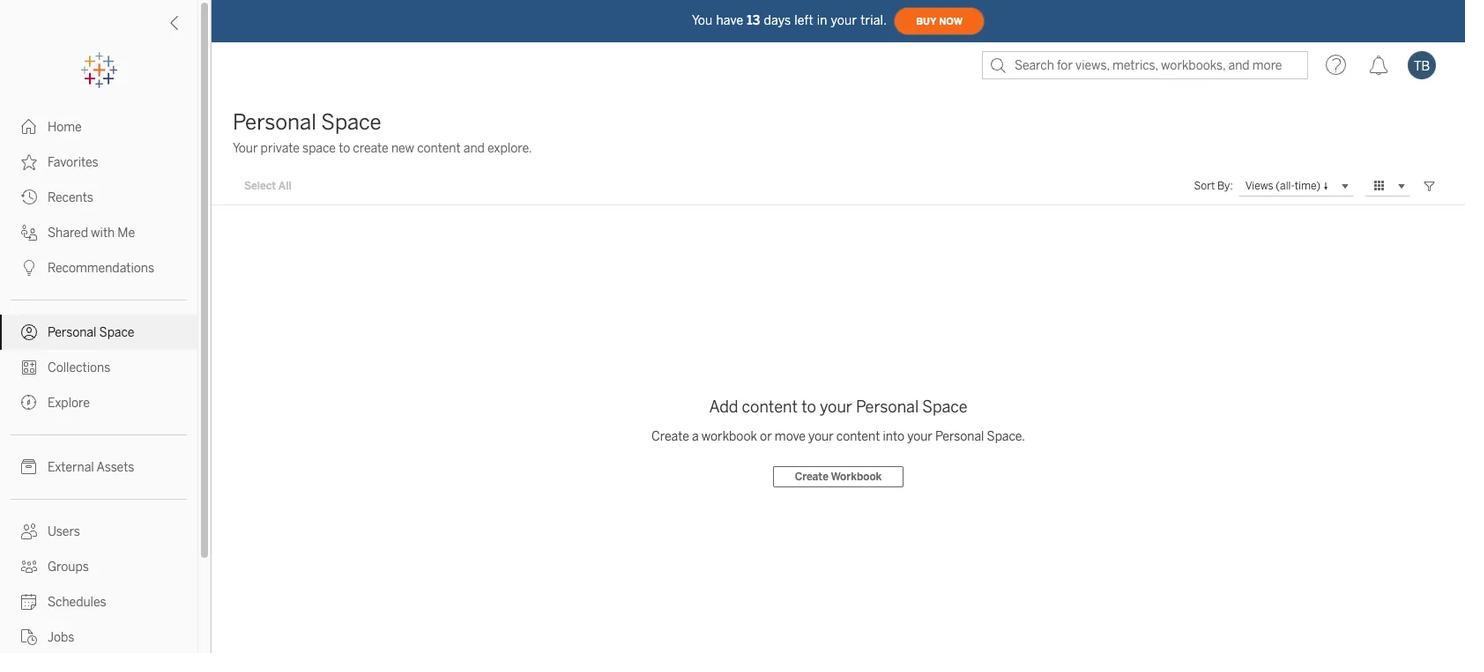 Task type: describe. For each thing, give the bounding box(es) containing it.
or
[[760, 430, 772, 445]]

recommendations
[[48, 261, 154, 276]]

shared with me link
[[0, 215, 198, 251]]

personal left space.
[[936, 430, 985, 445]]

private
[[261, 141, 300, 156]]

1 vertical spatial to
[[802, 398, 817, 417]]

by text only_f5he34f image for users
[[21, 524, 37, 540]]

buy
[[917, 15, 937, 27]]

schedules link
[[0, 585, 198, 620]]

all
[[279, 180, 292, 192]]

by text only_f5he34f image for personal space
[[21, 325, 37, 340]]

explore
[[48, 396, 90, 411]]

home link
[[0, 109, 198, 145]]

you
[[692, 13, 713, 28]]

by text only_f5he34f image for external assets
[[21, 460, 37, 475]]

by text only_f5he34f image for collections
[[21, 360, 37, 376]]

by text only_f5he34f image for recents
[[21, 190, 37, 206]]

external assets
[[48, 460, 134, 475]]

external
[[48, 460, 94, 475]]

create workbook button
[[773, 467, 904, 488]]

select
[[244, 180, 276, 192]]

users
[[48, 525, 80, 540]]

sort by:
[[1195, 180, 1234, 192]]

shared with me
[[48, 226, 135, 241]]

to inside personal space your private space to create new content and explore.
[[339, 141, 350, 156]]

by:
[[1218, 180, 1234, 192]]

groups link
[[0, 550, 198, 585]]

recents link
[[0, 180, 198, 215]]

personal up into
[[857, 398, 919, 417]]

me
[[118, 226, 135, 241]]

navigation panel element
[[0, 53, 198, 654]]

users link
[[0, 514, 198, 550]]

create for create workbook
[[795, 471, 829, 483]]

favorites link
[[0, 145, 198, 180]]

in
[[817, 13, 828, 28]]

favorites
[[48, 155, 98, 170]]

your right into
[[908, 430, 933, 445]]

shared
[[48, 226, 88, 241]]

personal space
[[48, 325, 134, 340]]

create
[[353, 141, 389, 156]]

by text only_f5he34f image for recommendations
[[21, 260, 37, 276]]

external assets link
[[0, 450, 198, 485]]

by text only_f5he34f image for explore
[[21, 395, 37, 411]]

2 horizontal spatial content
[[837, 430, 881, 445]]

into
[[883, 430, 905, 445]]

left
[[795, 13, 814, 28]]

jobs link
[[0, 620, 198, 654]]

home
[[48, 120, 82, 135]]

your
[[233, 141, 258, 156]]

personal inside main navigation. press the up and down arrow keys to access links. element
[[48, 325, 96, 340]]

space.
[[988, 430, 1026, 445]]

workbook
[[831, 471, 882, 483]]

have
[[717, 13, 744, 28]]



Task type: vqa. For each thing, say whether or not it's contained in the screenshot.
External Assets by text only_f5he34f icon
yes



Task type: locate. For each thing, give the bounding box(es) containing it.
buy now button
[[895, 7, 985, 35]]

0 horizontal spatial content
[[417, 141, 461, 156]]

6 by text only_f5he34f image from the top
[[21, 395, 37, 411]]

space inside personal space your private space to create new content and explore.
[[321, 109, 382, 135]]

by text only_f5he34f image left "users"
[[21, 524, 37, 540]]

2 vertical spatial by text only_f5he34f image
[[21, 559, 37, 575]]

groups
[[48, 560, 89, 575]]

0 vertical spatial to
[[339, 141, 350, 156]]

space for personal space
[[99, 325, 134, 340]]

by text only_f5he34f image left groups
[[21, 559, 37, 575]]

by text only_f5he34f image for shared with me
[[21, 225, 37, 241]]

collections
[[48, 361, 111, 376]]

7 by text only_f5he34f image from the top
[[21, 460, 37, 475]]

2 horizontal spatial space
[[923, 398, 968, 417]]

recents
[[48, 191, 93, 206]]

by text only_f5he34f image inside external assets link
[[21, 460, 37, 475]]

space
[[303, 141, 336, 156]]

by text only_f5he34f image left "favorites"
[[21, 154, 37, 170]]

add
[[710, 398, 739, 417]]

1 by text only_f5he34f image from the top
[[21, 154, 37, 170]]

by text only_f5he34f image left recents
[[21, 190, 37, 206]]

by text only_f5he34f image left external
[[21, 460, 37, 475]]

by text only_f5he34f image inside "collections" link
[[21, 360, 37, 376]]

content
[[417, 141, 461, 156], [742, 398, 798, 417], [837, 430, 881, 445]]

1 horizontal spatial content
[[742, 398, 798, 417]]

days
[[764, 13, 791, 28]]

a
[[692, 430, 699, 445]]

5 by text only_f5he34f image from the top
[[21, 360, 37, 376]]

3 by text only_f5he34f image from the top
[[21, 559, 37, 575]]

by text only_f5he34f image inside recommendations link
[[21, 260, 37, 276]]

1 vertical spatial create
[[795, 471, 829, 483]]

by text only_f5he34f image inside jobs link
[[21, 630, 37, 646]]

1 horizontal spatial space
[[321, 109, 382, 135]]

by text only_f5he34f image left home
[[21, 119, 37, 135]]

your up create a workbook or move your content into your personal space.
[[820, 398, 853, 417]]

by text only_f5he34f image for groups
[[21, 559, 37, 575]]

personal up private
[[233, 109, 317, 135]]

content up or
[[742, 398, 798, 417]]

personal space link
[[0, 315, 198, 350]]

now
[[940, 15, 963, 27]]

by text only_f5he34f image inside users "link"
[[21, 524, 37, 540]]

personal space your private space to create new content and explore.
[[233, 109, 532, 156]]

by text only_f5he34f image inside home link
[[21, 119, 37, 135]]

content inside personal space your private space to create new content and explore.
[[417, 141, 461, 156]]

by text only_f5he34f image left schedules
[[21, 595, 37, 610]]

personal
[[233, 109, 317, 135], [48, 325, 96, 340], [857, 398, 919, 417], [936, 430, 985, 445]]

1 vertical spatial by text only_f5he34f image
[[21, 190, 37, 206]]

with
[[91, 226, 115, 241]]

main navigation. press the up and down arrow keys to access links. element
[[0, 109, 198, 654]]

1 by text only_f5he34f image from the top
[[21, 119, 37, 135]]

content left the and
[[417, 141, 461, 156]]

create a workbook or move your content into your personal space.
[[652, 430, 1026, 445]]

add content to your personal space
[[710, 398, 968, 417]]

by text only_f5he34f image inside favorites link
[[21, 154, 37, 170]]

2 by text only_f5he34f image from the top
[[21, 190, 37, 206]]

1 horizontal spatial create
[[795, 471, 829, 483]]

0 horizontal spatial to
[[339, 141, 350, 156]]

by text only_f5he34f image inside explore link
[[21, 395, 37, 411]]

by text only_f5he34f image left shared
[[21, 225, 37, 241]]

10 by text only_f5he34f image from the top
[[21, 630, 37, 646]]

workbook
[[702, 430, 758, 445]]

by text only_f5he34f image for jobs
[[21, 630, 37, 646]]

explore.
[[488, 141, 532, 156]]

0 horizontal spatial create
[[652, 430, 690, 445]]

3 by text only_f5he34f image from the top
[[21, 260, 37, 276]]

move
[[775, 430, 806, 445]]

assets
[[96, 460, 134, 475]]

select all button
[[233, 176, 303, 197]]

content left into
[[837, 430, 881, 445]]

by text only_f5he34f image
[[21, 119, 37, 135], [21, 190, 37, 206], [21, 559, 37, 575]]

you have 13 days left in your trial.
[[692, 13, 887, 28]]

space inside main navigation. press the up and down arrow keys to access links. element
[[99, 325, 134, 340]]

2 by text only_f5he34f image from the top
[[21, 225, 37, 241]]

Search for views, metrics, workbooks, and more text field
[[983, 51, 1309, 79]]

create left workbook
[[795, 471, 829, 483]]

create
[[652, 430, 690, 445], [795, 471, 829, 483]]

by text only_f5he34f image inside personal space link
[[21, 325, 37, 340]]

personal inside personal space your private space to create new content and explore.
[[233, 109, 317, 135]]

create for create a workbook or move your content into your personal space.
[[652, 430, 690, 445]]

select all
[[244, 180, 292, 192]]

buy now
[[917, 15, 963, 27]]

1 vertical spatial space
[[99, 325, 134, 340]]

4 by text only_f5he34f image from the top
[[21, 325, 37, 340]]

to right the space
[[339, 141, 350, 156]]

your right move
[[809, 430, 834, 445]]

by text only_f5he34f image left the explore
[[21, 395, 37, 411]]

9 by text only_f5he34f image from the top
[[21, 595, 37, 610]]

explore link
[[0, 385, 198, 421]]

by text only_f5he34f image
[[21, 154, 37, 170], [21, 225, 37, 241], [21, 260, 37, 276], [21, 325, 37, 340], [21, 360, 37, 376], [21, 395, 37, 411], [21, 460, 37, 475], [21, 524, 37, 540], [21, 595, 37, 610], [21, 630, 37, 646]]

collections link
[[0, 350, 198, 385]]

by text only_f5he34f image for home
[[21, 119, 37, 135]]

by text only_f5he34f image inside schedules 'link'
[[21, 595, 37, 610]]

0 vertical spatial by text only_f5he34f image
[[21, 119, 37, 135]]

1 vertical spatial content
[[742, 398, 798, 417]]

create workbook
[[795, 471, 882, 483]]

jobs
[[48, 631, 74, 646]]

by text only_f5he34f image left recommendations
[[21, 260, 37, 276]]

new
[[392, 141, 415, 156]]

by text only_f5he34f image left the personal space
[[21, 325, 37, 340]]

space
[[321, 109, 382, 135], [99, 325, 134, 340], [923, 398, 968, 417]]

trial.
[[861, 13, 887, 28]]

13
[[747, 13, 761, 28]]

your
[[831, 13, 857, 28], [820, 398, 853, 417], [809, 430, 834, 445], [908, 430, 933, 445]]

0 horizontal spatial space
[[99, 325, 134, 340]]

2 vertical spatial content
[[837, 430, 881, 445]]

by text only_f5he34f image for schedules
[[21, 595, 37, 610]]

8 by text only_f5he34f image from the top
[[21, 524, 37, 540]]

schedules
[[48, 595, 106, 610]]

0 vertical spatial create
[[652, 430, 690, 445]]

recommendations link
[[0, 251, 198, 286]]

to
[[339, 141, 350, 156], [802, 398, 817, 417]]

and
[[464, 141, 485, 156]]

0 vertical spatial space
[[321, 109, 382, 135]]

2 vertical spatial space
[[923, 398, 968, 417]]

your right in
[[831, 13, 857, 28]]

create left the a at the left of page
[[652, 430, 690, 445]]

by text only_f5he34f image left collections
[[21, 360, 37, 376]]

space for personal space your private space to create new content and explore.
[[321, 109, 382, 135]]

by text only_f5he34f image for favorites
[[21, 154, 37, 170]]

by text only_f5he34f image inside 'shared with me' link
[[21, 225, 37, 241]]

0 vertical spatial content
[[417, 141, 461, 156]]

1 horizontal spatial to
[[802, 398, 817, 417]]

by text only_f5he34f image inside recents link
[[21, 190, 37, 206]]

sort
[[1195, 180, 1216, 192]]

create inside button
[[795, 471, 829, 483]]

by text only_f5he34f image inside groups link
[[21, 559, 37, 575]]

to up move
[[802, 398, 817, 417]]

by text only_f5he34f image left jobs
[[21, 630, 37, 646]]

personal up collections
[[48, 325, 96, 340]]



